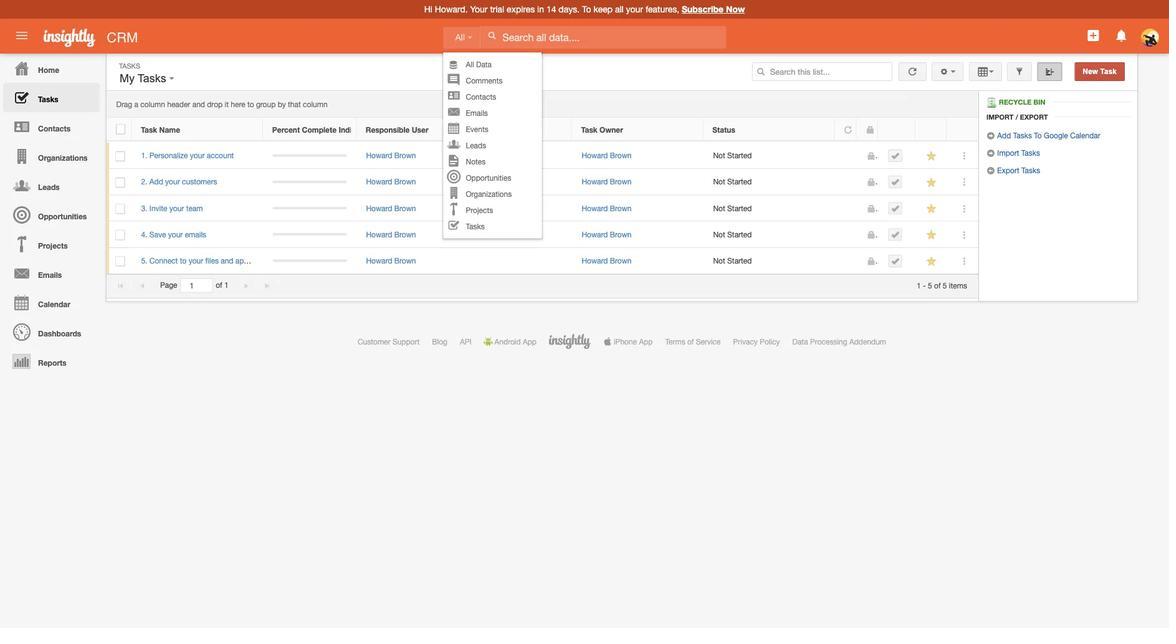 Task type: locate. For each thing, give the bounding box(es) containing it.
mark this task complete image for 4. save your emails
[[891, 230, 900, 239]]

1.
[[141, 151, 147, 160]]

row group
[[107, 143, 979, 274]]

1 1 from the left
[[224, 281, 229, 290]]

0 vertical spatial to
[[247, 100, 254, 109]]

press ctrl + space to group column header
[[878, 118, 916, 141], [916, 118, 947, 141], [947, 118, 978, 141]]

4 not started from the top
[[713, 230, 752, 239]]

1 vertical spatial circle arrow right image
[[987, 149, 996, 158]]

1 press ctrl + space to group column header from the left
[[878, 118, 916, 141]]

calendar link
[[3, 288, 100, 317]]

not started cell
[[704, 143, 835, 169], [704, 169, 835, 195], [704, 195, 835, 222], [704, 222, 835, 248], [704, 248, 835, 274]]

comments link
[[444, 73, 542, 89]]

0 horizontal spatial organizations
[[38, 153, 88, 162]]

1 horizontal spatial column
[[303, 100, 328, 109]]

0 horizontal spatial tasks link
[[3, 83, 100, 112]]

0 vertical spatial calendar
[[1070, 131, 1101, 140]]

started for 4. save your emails
[[728, 230, 752, 239]]

row containing 3. invite your team
[[107, 195, 979, 222]]

3 mark this task complete image from the top
[[891, 230, 900, 239]]

features,
[[646, 4, 680, 14]]

not started for 2. add your customers
[[713, 177, 752, 186]]

android app link
[[484, 337, 537, 346]]

1 horizontal spatial organizations
[[466, 190, 512, 198]]

1 not started cell from the top
[[704, 143, 835, 169]]

app right iphone
[[639, 337, 653, 346]]

0 horizontal spatial to
[[180, 256, 187, 265]]

a
[[134, 100, 138, 109]]

circle arrow right image inside the add tasks to google calendar link
[[987, 132, 996, 140]]

add right 2.
[[149, 177, 163, 186]]

1 horizontal spatial to
[[1034, 131, 1042, 140]]

search image
[[757, 67, 765, 76]]

1 vertical spatial projects
[[38, 241, 68, 250]]

emails link up events
[[444, 105, 542, 121]]

import left /
[[987, 113, 1014, 121]]

projects up calendar link at the left of page
[[38, 241, 68, 250]]

row containing task name
[[107, 118, 978, 141]]

1. personalize your account
[[141, 151, 234, 160]]

5
[[928, 281, 932, 290], [943, 281, 947, 290]]

1 vertical spatial opportunities
[[38, 212, 87, 221]]

import for import / export
[[987, 113, 1014, 121]]

import up export tasks 'link' on the right top
[[998, 148, 1019, 157]]

all up comments
[[466, 60, 474, 69]]

subscribe
[[682, 4, 724, 14]]

it
[[225, 100, 229, 109]]

2 not from the top
[[713, 177, 725, 186]]

circle arrow right image
[[987, 132, 996, 140], [987, 149, 996, 158]]

task left owner
[[581, 125, 598, 134]]

to left keep on the right top of the page
[[582, 4, 591, 14]]

4 row from the top
[[107, 195, 979, 222]]

emails
[[185, 230, 206, 239]]

data up comments
[[476, 60, 492, 69]]

and
[[192, 100, 205, 109], [221, 256, 233, 265]]

subscribe now link
[[682, 4, 745, 14]]

your for account
[[190, 151, 205, 160]]

private task image for customers
[[867, 178, 875, 187]]

2 mark this task complete image from the top
[[891, 178, 900, 187]]

emails up calendar link at the left of page
[[38, 271, 62, 279]]

all data link
[[444, 56, 542, 73]]

following image
[[926, 150, 938, 162], [926, 177, 938, 188], [926, 229, 938, 241], [926, 255, 938, 267]]

1 horizontal spatial app
[[639, 337, 653, 346]]

4 started from the top
[[728, 230, 752, 239]]

mark this task complete image
[[891, 152, 900, 160], [891, 178, 900, 187], [891, 230, 900, 239]]

iphone app
[[614, 337, 653, 346]]

following image for 4. save your emails
[[926, 229, 938, 241]]

press ctrl + space to group column header right "repeating task" icon
[[878, 118, 916, 141]]

bin
[[1034, 98, 1046, 106]]

complete
[[302, 125, 337, 134]]

2 started from the top
[[728, 177, 752, 186]]

1 horizontal spatial opportunities link
[[444, 170, 542, 186]]

not started
[[713, 151, 752, 160], [713, 177, 752, 186], [713, 204, 752, 212], [713, 230, 752, 239], [713, 256, 752, 265]]

3 not started from the top
[[713, 204, 752, 212]]

private task image for status
[[866, 126, 875, 134]]

1 horizontal spatial 1
[[917, 281, 921, 290]]

circle arrow right image up import tasks link
[[987, 132, 996, 140]]

6 row from the top
[[107, 248, 979, 274]]

0 horizontal spatial opportunities
[[38, 212, 87, 221]]

1 vertical spatial import
[[998, 148, 1019, 157]]

3 following image from the top
[[926, 229, 938, 241]]

3. invite your team link
[[141, 204, 209, 212]]

now
[[726, 4, 745, 14]]

1 vertical spatial opportunities link
[[3, 200, 100, 229]]

1 horizontal spatial projects link
[[444, 202, 542, 218]]

1 field
[[181, 279, 212, 292]]

2 app from the left
[[639, 337, 653, 346]]

task left name
[[141, 125, 157, 134]]

show sidebar image
[[1046, 67, 1054, 76]]

0 horizontal spatial contacts
[[38, 124, 70, 133]]

1 horizontal spatial and
[[221, 256, 233, 265]]

0 horizontal spatial 5
[[928, 281, 932, 290]]

4 not from the top
[[713, 230, 725, 239]]

following image for 5. connect to your files and apps
[[926, 255, 938, 267]]

1 horizontal spatial contacts
[[466, 93, 496, 101]]

0 vertical spatial and
[[192, 100, 205, 109]]

1 vertical spatial mark this task complete image
[[891, 257, 900, 265]]

0 vertical spatial to
[[582, 4, 591, 14]]

keep
[[594, 4, 613, 14]]

of right terms
[[688, 337, 694, 346]]

1 vertical spatial contacts
[[38, 124, 70, 133]]

0 vertical spatial mark this task complete image
[[891, 152, 900, 160]]

all for all
[[455, 33, 465, 42]]

your left team
[[169, 204, 184, 212]]

1 vertical spatial calendar
[[38, 300, 70, 309]]

export tasks link
[[987, 166, 1041, 175]]

5 started from the top
[[728, 256, 752, 265]]

refresh list image
[[907, 67, 919, 76]]

2 mark this task complete image from the top
[[891, 257, 900, 265]]

opportunities
[[466, 174, 511, 182], [38, 212, 87, 221]]

0 vertical spatial opportunities link
[[444, 170, 542, 186]]

0 horizontal spatial column
[[140, 100, 165, 109]]

0 horizontal spatial to
[[582, 4, 591, 14]]

0 vertical spatial leads
[[466, 141, 486, 150]]

mark this task complete image for 2. add your customers
[[891, 178, 900, 187]]

app right android
[[523, 337, 537, 346]]

data left processing
[[793, 337, 808, 346]]

data
[[476, 60, 492, 69], [793, 337, 808, 346]]

1 started from the top
[[728, 151, 752, 160]]

0 horizontal spatial emails
[[38, 271, 62, 279]]

not for 2. add your customers
[[713, 177, 725, 186]]

navigation
[[0, 54, 100, 376]]

1 horizontal spatial export
[[1020, 113, 1048, 121]]

projects link down 'notes' link
[[444, 202, 542, 218]]

1 vertical spatial leads
[[38, 183, 60, 191]]

export right circle arrow left image
[[998, 166, 1020, 175]]

not started for 1. personalize your account
[[713, 151, 752, 160]]

all data
[[466, 60, 492, 69]]

2. add your customers link
[[141, 177, 223, 186]]

task inside new task link
[[1101, 67, 1117, 76]]

private task image for emails
[[867, 231, 875, 239]]

to right here
[[247, 100, 254, 109]]

your for emails
[[168, 230, 183, 239]]

of right 1 field
[[216, 281, 222, 290]]

1 vertical spatial export
[[998, 166, 1020, 175]]

0 vertical spatial emails link
[[444, 105, 542, 121]]

emails
[[466, 109, 488, 117], [38, 271, 62, 279]]

contacts link for the right the emails link
[[444, 89, 542, 105]]

1 vertical spatial add
[[149, 177, 163, 186]]

calendar inside calendar link
[[38, 300, 70, 309]]

1 horizontal spatial organizations link
[[444, 186, 542, 202]]

not for 5. connect to your files and apps
[[713, 256, 725, 265]]

status
[[713, 125, 736, 134]]

mark this task complete image for 5. connect to your files and apps
[[891, 257, 900, 265]]

circle arrow right image up circle arrow left image
[[987, 149, 996, 158]]

0 horizontal spatial add
[[149, 177, 163, 186]]

howard brown
[[366, 151, 416, 160], [582, 151, 632, 160], [366, 177, 416, 186], [582, 177, 632, 186], [366, 204, 416, 212], [582, 204, 632, 212], [366, 230, 416, 239], [582, 230, 632, 239], [366, 256, 416, 265], [582, 256, 632, 265]]

projects link up calendar link at the left of page
[[3, 229, 100, 259]]

0 horizontal spatial task
[[141, 125, 157, 134]]

1 not started from the top
[[713, 151, 752, 160]]

header
[[167, 100, 190, 109]]

export down bin
[[1020, 113, 1048, 121]]

0 horizontal spatial data
[[476, 60, 492, 69]]

contacts down home
[[38, 124, 70, 133]]

1 horizontal spatial leads link
[[444, 137, 542, 154]]

tasks inside button
[[138, 72, 166, 85]]

0 vertical spatial circle arrow right image
[[987, 132, 996, 140]]

None checkbox
[[116, 124, 125, 134], [116, 178, 125, 188], [116, 204, 125, 214], [116, 257, 125, 267], [116, 124, 125, 134], [116, 178, 125, 188], [116, 204, 125, 214], [116, 257, 125, 267]]

5 left items
[[943, 281, 947, 290]]

to inside row group
[[180, 256, 187, 265]]

1 horizontal spatial add
[[998, 131, 1011, 140]]

5 not started cell from the top
[[704, 248, 835, 274]]

1 vertical spatial tasks link
[[444, 218, 542, 235]]

export inside 'link'
[[998, 166, 1020, 175]]

0 horizontal spatial leads
[[38, 183, 60, 191]]

export
[[1020, 113, 1048, 121], [998, 166, 1020, 175]]

task owner
[[581, 125, 623, 134]]

import tasks link
[[987, 148, 1040, 158]]

following image for 2. add your customers
[[926, 177, 938, 188]]

android
[[495, 337, 521, 346]]

2 not started cell from the top
[[704, 169, 835, 195]]

contacts down comments
[[466, 93, 496, 101]]

4 following image from the top
[[926, 255, 938, 267]]

3 not from the top
[[713, 204, 725, 212]]

contacts link for organizations "link" to the left
[[3, 112, 100, 142]]

1 horizontal spatial leads
[[466, 141, 486, 150]]

hi
[[424, 4, 433, 14]]

press ctrl + space to group column header left /
[[947, 118, 978, 141]]

1 vertical spatial and
[[221, 256, 233, 265]]

not for 1. personalize your account
[[713, 151, 725, 160]]

projects down notes
[[466, 206, 493, 215]]

to
[[582, 4, 591, 14], [1034, 131, 1042, 140]]

1 mark this task complete image from the top
[[891, 204, 900, 213]]

1 horizontal spatial calendar
[[1070, 131, 1101, 140]]

contacts
[[466, 93, 496, 101], [38, 124, 70, 133]]

calendar up dashboards link
[[38, 300, 70, 309]]

1 horizontal spatial opportunities
[[466, 174, 511, 182]]

recycle
[[999, 98, 1032, 106]]

2 press ctrl + space to group column header from the left
[[916, 118, 947, 141]]

0 horizontal spatial calendar
[[38, 300, 70, 309]]

2 circle arrow right image from the top
[[987, 149, 996, 158]]

0 vertical spatial private task image
[[866, 126, 875, 134]]

name
[[159, 125, 180, 134]]

row
[[107, 118, 978, 141], [107, 143, 979, 169], [107, 169, 979, 195], [107, 195, 979, 222], [107, 222, 979, 248], [107, 248, 979, 274]]

row containing 1. personalize your account
[[107, 143, 979, 169]]

1 vertical spatial organizations link
[[444, 186, 542, 202]]

all inside "link"
[[455, 33, 465, 42]]

hi howard. your trial expires in 14 days. to keep all your features, subscribe now
[[424, 4, 745, 14]]

1 vertical spatial to
[[180, 256, 187, 265]]

recycle bin
[[999, 98, 1046, 106]]

emails link up dashboards link
[[3, 259, 100, 288]]

terms of service link
[[665, 337, 721, 346]]

cell
[[263, 143, 357, 169], [488, 143, 572, 169], [835, 143, 857, 169], [879, 143, 916, 169], [263, 169, 357, 195], [488, 169, 572, 195], [835, 169, 857, 195], [879, 169, 916, 195], [263, 195, 357, 222], [488, 195, 572, 222], [835, 195, 857, 222], [879, 195, 916, 222], [263, 222, 357, 248], [488, 222, 572, 248], [835, 222, 857, 248], [879, 222, 916, 248], [263, 248, 357, 274], [488, 248, 572, 274], [835, 248, 857, 274], [879, 248, 916, 274]]

1 mark this task complete image from the top
[[891, 152, 900, 160]]

task
[[1101, 67, 1117, 76], [141, 125, 157, 134], [581, 125, 598, 134]]

drag
[[116, 100, 132, 109]]

your up the 3. invite your team
[[165, 177, 180, 186]]

2.
[[141, 177, 147, 186]]

blog
[[432, 337, 448, 346]]

google
[[1044, 131, 1068, 140]]

0 horizontal spatial opportunities link
[[3, 200, 100, 229]]

1 horizontal spatial contacts link
[[444, 89, 542, 105]]

crm
[[107, 29, 138, 45]]

3 started from the top
[[728, 204, 752, 212]]

howard brown link
[[366, 151, 416, 160], [582, 151, 632, 160], [366, 177, 416, 186], [582, 177, 632, 186], [366, 204, 416, 212], [582, 204, 632, 212], [366, 230, 416, 239], [582, 230, 632, 239], [366, 256, 416, 265], [582, 256, 632, 265]]

add
[[998, 131, 1011, 140], [149, 177, 163, 186]]

1 not from the top
[[713, 151, 725, 160]]

to right connect
[[180, 256, 187, 265]]

4 private task image from the top
[[867, 231, 875, 239]]

1 horizontal spatial data
[[793, 337, 808, 346]]

task right new
[[1101, 67, 1117, 76]]

5. connect to your files and apps link
[[141, 256, 258, 265]]

organizations link
[[3, 142, 100, 171], [444, 186, 542, 202]]

1 private task image from the top
[[867, 152, 875, 161]]

navigation containing home
[[0, 54, 100, 376]]

3 row from the top
[[107, 169, 979, 195]]

1 vertical spatial mark this task complete image
[[891, 178, 900, 187]]

5 row from the top
[[107, 222, 979, 248]]

2 5 from the left
[[943, 281, 947, 290]]

1 vertical spatial organizations
[[466, 190, 512, 198]]

projects
[[466, 206, 493, 215], [38, 241, 68, 250]]

not started cell for 4. save your emails
[[704, 222, 835, 248]]

blog link
[[432, 337, 448, 346]]

0 horizontal spatial 1
[[224, 281, 229, 290]]

1 app from the left
[[523, 337, 537, 346]]

3 private task image from the top
[[867, 204, 875, 213]]

1 left -
[[917, 281, 921, 290]]

1 following image from the top
[[926, 150, 938, 162]]

5 not from the top
[[713, 256, 725, 265]]

2 horizontal spatial of
[[934, 281, 941, 290]]

following image for 1. personalize your account
[[926, 150, 938, 162]]

2 horizontal spatial task
[[1101, 67, 1117, 76]]

5 right -
[[928, 281, 932, 290]]

0 vertical spatial opportunities
[[466, 174, 511, 182]]

0 vertical spatial contacts
[[466, 93, 496, 101]]

1 horizontal spatial 5
[[943, 281, 947, 290]]

press ctrl + space to group column header down "cog" "icon"
[[916, 118, 947, 141]]

your for team
[[169, 204, 184, 212]]

your left account
[[190, 151, 205, 160]]

2 not started from the top
[[713, 177, 752, 186]]

and left drop
[[192, 100, 205, 109]]

1 vertical spatial emails
[[38, 271, 62, 279]]

1 vertical spatial to
[[1034, 131, 1042, 140]]

your
[[626, 4, 643, 14], [190, 151, 205, 160], [165, 177, 180, 186], [169, 204, 184, 212], [168, 230, 183, 239], [189, 256, 203, 265]]

dashboards link
[[3, 317, 100, 347]]

1 horizontal spatial emails
[[466, 109, 488, 117]]

mark this task complete image
[[891, 204, 900, 213], [891, 257, 900, 265]]

0 horizontal spatial organizations link
[[3, 142, 100, 171]]

opportunities link
[[444, 170, 542, 186], [3, 200, 100, 229]]

leads
[[466, 141, 486, 150], [38, 183, 60, 191]]

0 horizontal spatial export
[[998, 166, 1020, 175]]

items
[[949, 281, 967, 290]]

1 vertical spatial private task image
[[867, 257, 875, 266]]

contacts link down comments
[[444, 89, 542, 105]]

in
[[537, 4, 544, 14]]

column right a on the top of page
[[140, 100, 165, 109]]

and right files
[[221, 256, 233, 265]]

add up import tasks link
[[998, 131, 1011, 140]]

0 vertical spatial mark this task complete image
[[891, 204, 900, 213]]

1 vertical spatial all
[[466, 60, 474, 69]]

brown
[[394, 151, 416, 160], [610, 151, 632, 160], [394, 177, 416, 186], [610, 177, 632, 186], [394, 204, 416, 212], [610, 204, 632, 212], [394, 230, 416, 239], [610, 230, 632, 239], [394, 256, 416, 265], [610, 256, 632, 265]]

1 circle arrow right image from the top
[[987, 132, 996, 140]]

emails up events
[[466, 109, 488, 117]]

0 horizontal spatial all
[[455, 33, 465, 42]]

0 vertical spatial tasks link
[[3, 83, 100, 112]]

2 row from the top
[[107, 143, 979, 169]]

row group containing 1. personalize your account
[[107, 143, 979, 274]]

0 vertical spatial import
[[987, 113, 1014, 121]]

cog image
[[940, 67, 949, 76]]

0 horizontal spatial contacts link
[[3, 112, 100, 142]]

of right -
[[934, 281, 941, 290]]

1 horizontal spatial task
[[581, 125, 598, 134]]

5. connect to your files and apps
[[141, 256, 252, 265]]

to
[[247, 100, 254, 109], [180, 256, 187, 265]]

your right the save
[[168, 230, 183, 239]]

white image
[[488, 31, 496, 40]]

all down the howard.
[[455, 33, 465, 42]]

contacts link down home
[[3, 112, 100, 142]]

1 right 1 field
[[224, 281, 229, 290]]

0 horizontal spatial of
[[216, 281, 222, 290]]

repeating task image
[[844, 126, 853, 134]]

2 private task image from the top
[[867, 178, 875, 187]]

column right that
[[303, 100, 328, 109]]

invite
[[149, 204, 167, 212]]

circle arrow right image inside import tasks link
[[987, 149, 996, 158]]

recycle bin link
[[987, 98, 1052, 108]]

privacy
[[733, 337, 758, 346]]

0 vertical spatial projects
[[466, 206, 493, 215]]

to left google
[[1034, 131, 1042, 140]]

import
[[987, 113, 1014, 121], [998, 148, 1019, 157]]

calendar right google
[[1070, 131, 1101, 140]]

owner
[[600, 125, 623, 134]]

2 following image from the top
[[926, 177, 938, 188]]

add tasks to google calendar link
[[987, 131, 1101, 140]]

5 not started from the top
[[713, 256, 752, 265]]

1 row from the top
[[107, 118, 978, 141]]

2 vertical spatial mark this task complete image
[[891, 230, 900, 239]]

not started for 5. connect to your files and apps
[[713, 256, 752, 265]]

1 vertical spatial leads link
[[3, 171, 100, 200]]

events
[[466, 125, 489, 134]]

4 not started cell from the top
[[704, 222, 835, 248]]

1 vertical spatial emails link
[[3, 259, 100, 288]]

1 horizontal spatial to
[[247, 100, 254, 109]]

privacy policy link
[[733, 337, 780, 346]]

add inside row
[[149, 177, 163, 186]]

started
[[728, 151, 752, 160], [728, 177, 752, 186], [728, 204, 752, 212], [728, 230, 752, 239], [728, 256, 752, 265]]

customers
[[182, 177, 217, 186]]

None checkbox
[[116, 151, 125, 161], [116, 230, 125, 240], [116, 151, 125, 161], [116, 230, 125, 240]]

private task image
[[867, 152, 875, 161], [867, 178, 875, 187], [867, 204, 875, 213], [867, 231, 875, 239]]

projects link
[[444, 202, 542, 218], [3, 229, 100, 259]]

2 column from the left
[[303, 100, 328, 109]]

3 not started cell from the top
[[704, 195, 835, 222]]

Search this list... text field
[[752, 62, 893, 81]]

1 horizontal spatial tasks link
[[444, 218, 542, 235]]

private task image
[[866, 126, 875, 134], [867, 257, 875, 266]]



Task type: describe. For each thing, give the bounding box(es) containing it.
reports link
[[3, 347, 100, 376]]

0 vertical spatial export
[[1020, 113, 1048, 121]]

events link
[[444, 121, 542, 137]]

your
[[470, 4, 488, 14]]

percent
[[272, 125, 300, 134]]

1 column from the left
[[140, 100, 165, 109]]

my tasks button
[[117, 69, 177, 88]]

row containing 2. add your customers
[[107, 169, 979, 195]]

0 vertical spatial organizations
[[38, 153, 88, 162]]

not for 3. invite your team
[[713, 204, 725, 212]]

14
[[547, 4, 556, 14]]

1 horizontal spatial of
[[688, 337, 694, 346]]

all link
[[443, 26, 481, 49]]

task name
[[141, 125, 180, 134]]

your for customers
[[165, 177, 180, 186]]

all
[[615, 4, 624, 14]]

1 horizontal spatial emails link
[[444, 105, 542, 121]]

not started cell for 2. add your customers
[[704, 169, 835, 195]]

Search all data.... text field
[[481, 26, 726, 49]]

account
[[207, 151, 234, 160]]

page
[[160, 281, 177, 290]]

5.
[[141, 256, 147, 265]]

days.
[[559, 4, 580, 14]]

drop
[[207, 100, 223, 109]]

0 vertical spatial leads link
[[444, 137, 542, 154]]

new task
[[1083, 67, 1117, 76]]

addendum
[[850, 337, 886, 346]]

1 horizontal spatial projects
[[466, 206, 493, 215]]

terms
[[665, 337, 685, 346]]

0 horizontal spatial and
[[192, 100, 205, 109]]

started for 3. invite your team
[[728, 204, 752, 212]]

1. personalize your account link
[[141, 151, 240, 160]]

export tasks
[[996, 166, 1041, 175]]

data processing addendum
[[793, 337, 886, 346]]

that
[[288, 100, 301, 109]]

service
[[696, 337, 721, 346]]

my tasks
[[120, 72, 169, 85]]

apps
[[236, 256, 252, 265]]

1 - 5 of 5 items
[[917, 281, 967, 290]]

dashboards
[[38, 329, 81, 338]]

notes
[[466, 157, 486, 166]]

0 vertical spatial data
[[476, 60, 492, 69]]

private task image for team
[[867, 204, 875, 213]]

by
[[278, 100, 286, 109]]

expires
[[507, 4, 535, 14]]

started for 5. connect to your files and apps
[[728, 256, 752, 265]]

personalize
[[149, 151, 188, 160]]

circle arrow right image for add tasks to google calendar
[[987, 132, 996, 140]]

group
[[256, 100, 276, 109]]

notifications image
[[1114, 28, 1129, 43]]

support
[[393, 337, 420, 346]]

terms of service
[[665, 337, 721, 346]]

not started for 3. invite your team
[[713, 204, 752, 212]]

not for 4. save your emails
[[713, 230, 725, 239]]

2 1 from the left
[[917, 281, 921, 290]]

mark this task complete image for 1. personalize your account
[[891, 152, 900, 160]]

circle arrow left image
[[987, 166, 996, 175]]

customer
[[358, 337, 391, 346]]

iphone app link
[[603, 337, 653, 346]]

started for 2. add your customers
[[728, 177, 752, 186]]

3.
[[141, 204, 147, 212]]

all for all data
[[466, 60, 474, 69]]

api link
[[460, 337, 472, 346]]

task for task owner
[[581, 125, 598, 134]]

tasks inside 'link'
[[1022, 166, 1041, 175]]

here
[[231, 100, 245, 109]]

not started cell for 1. personalize your account
[[704, 143, 835, 169]]

3. invite your team
[[141, 204, 203, 212]]

-
[[923, 281, 926, 290]]

trial
[[490, 4, 504, 14]]

1 5 from the left
[[928, 281, 932, 290]]

files
[[205, 256, 219, 265]]

my
[[120, 72, 135, 85]]

not started cell for 3. invite your team
[[704, 195, 835, 222]]

1 vertical spatial data
[[793, 337, 808, 346]]

2. add your customers
[[141, 177, 217, 186]]

of 1
[[216, 281, 229, 290]]

import / export
[[987, 113, 1048, 121]]

and inside row
[[221, 256, 233, 265]]

app for android app
[[523, 337, 537, 346]]

indicator
[[339, 125, 371, 134]]

api
[[460, 337, 472, 346]]

app for iphone app
[[639, 337, 653, 346]]

policy
[[760, 337, 780, 346]]

drag a column header and drop it here to group by that column
[[116, 100, 328, 109]]

team
[[186, 204, 203, 212]]

calendar inside the add tasks to google calendar link
[[1070, 131, 1101, 140]]

your left files
[[189, 256, 203, 265]]

mark this task complete image for 3. invite your team
[[891, 204, 900, 213]]

not started cell for 5. connect to your files and apps
[[704, 248, 835, 274]]

private task image for account
[[867, 152, 875, 161]]

user
[[412, 125, 429, 134]]

android app
[[495, 337, 537, 346]]

4. save your emails
[[141, 230, 206, 239]]

started for 1. personalize your account
[[728, 151, 752, 160]]

show list view filters image
[[1016, 67, 1024, 76]]

4.
[[141, 230, 147, 239]]

import tasks
[[996, 148, 1040, 157]]

not started for 4. save your emails
[[713, 230, 752, 239]]

following image
[[926, 203, 938, 215]]

3 press ctrl + space to group column header from the left
[[947, 118, 978, 141]]

0 vertical spatial projects link
[[444, 202, 542, 218]]

row containing 4. save your emails
[[107, 222, 979, 248]]

add tasks to google calendar
[[996, 131, 1101, 140]]

task for task name
[[141, 125, 157, 134]]

0 horizontal spatial emails link
[[3, 259, 100, 288]]

reports
[[38, 358, 66, 367]]

0 vertical spatial add
[[998, 131, 1011, 140]]

new
[[1083, 67, 1098, 76]]

howard.
[[435, 4, 468, 14]]

data processing addendum link
[[793, 337, 886, 346]]

import for import tasks
[[998, 148, 1019, 157]]

comments
[[466, 76, 503, 85]]

0 horizontal spatial projects link
[[3, 229, 100, 259]]

0 horizontal spatial leads link
[[3, 171, 100, 200]]

your right all
[[626, 4, 643, 14]]

private task image for not started
[[867, 257, 875, 266]]

row containing 5. connect to your files and apps
[[107, 248, 979, 274]]

0 vertical spatial emails
[[466, 109, 488, 117]]

new task link
[[1075, 62, 1125, 81]]

circle arrow right image for import tasks
[[987, 149, 996, 158]]

connect
[[149, 256, 178, 265]]



Task type: vqa. For each thing, say whether or not it's contained in the screenshot.
blane@jakubowski.com 'Cell'
no



